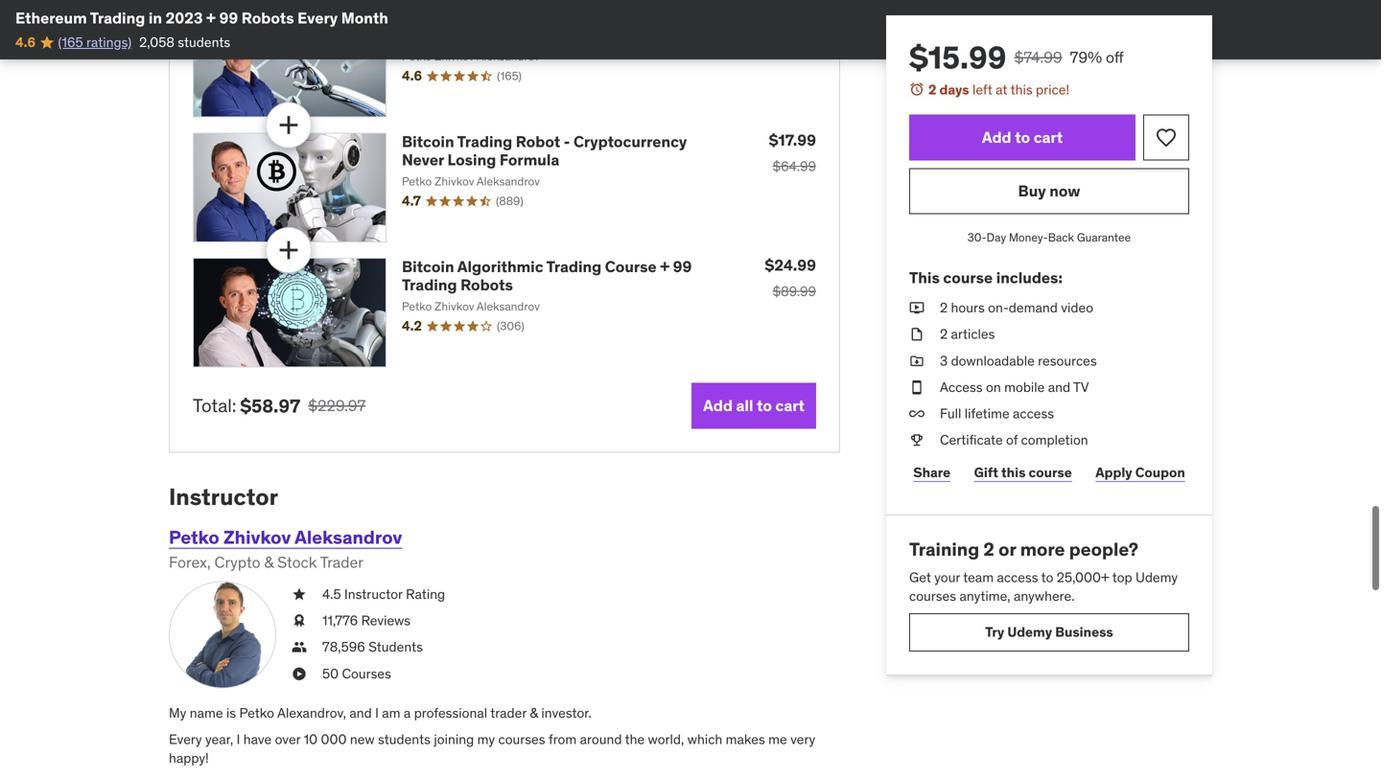 Task type: vqa. For each thing, say whether or not it's contained in the screenshot.
"2"
yes



Task type: describe. For each thing, give the bounding box(es) containing it.
anywhere.
[[1014, 588, 1075, 605]]

the
[[625, 731, 645, 749]]

& investor.
[[530, 705, 592, 722]]

2 articles
[[940, 326, 995, 343]]

11,776 reviews
[[322, 612, 411, 630]]

trading left course
[[546, 257, 602, 277]]

xsmall image for certificate of completion
[[909, 431, 925, 450]]

30-day money-back guarantee
[[967, 230, 1131, 245]]

0 horizontal spatial students
[[178, 33, 230, 51]]

full lifetime access
[[940, 405, 1054, 422]]

your
[[934, 569, 960, 586]]

50
[[322, 665, 339, 683]]

1 horizontal spatial course
[[1029, 464, 1072, 481]]

$58.97
[[240, 395, 300, 418]]

business
[[1055, 624, 1113, 641]]

zhivkov inside the bitcoin trading robot - cryptocurrency never losing formula petko zhivkov aleksandrov
[[435, 174, 474, 189]]

1 horizontal spatial and
[[1048, 379, 1070, 396]]

add to cart button
[[909, 115, 1136, 161]]

year,
[[205, 731, 233, 749]]

left
[[972, 81, 992, 98]]

to inside add to cart button
[[1015, 128, 1030, 147]]

trader
[[490, 705, 527, 722]]

on
[[986, 379, 1001, 396]]

crypto
[[214, 553, 260, 573]]

joining
[[434, 731, 474, 749]]

petko inside the bitcoin trading robot - cryptocurrency never losing formula petko zhivkov aleksandrov
[[402, 174, 432, 189]]

try
[[985, 624, 1004, 641]]

petko zhivkov aleksandrov image
[[169, 582, 276, 689]]

$64.99
[[772, 158, 816, 175]]

reviews
[[361, 612, 411, 630]]

1 horizontal spatial instructor
[[344, 586, 403, 603]]

(889)
[[496, 194, 523, 209]]

losing
[[447, 150, 496, 170]]

guarantee
[[1077, 230, 1131, 245]]

new
[[350, 731, 375, 749]]

off
[[1106, 47, 1124, 67]]

students inside my name is petko alexandrov, and i am a professional trader & investor. every year, i have over 10 000 new students joining my courses from around the world, which makes me very happy!
[[378, 731, 431, 749]]

apply
[[1096, 464, 1132, 481]]

articles
[[951, 326, 995, 343]]

never
[[402, 150, 444, 170]]

buy
[[1018, 181, 1046, 201]]

trading inside the bitcoin trading robot - cryptocurrency never losing formula petko zhivkov aleksandrov
[[457, 132, 512, 152]]

petko inside petko zhivkov aleksandrov forex, crypto & stock trader
[[169, 526, 219, 549]]

0 vertical spatial this
[[1010, 81, 1033, 98]]

back
[[1048, 230, 1074, 245]]

petko inside my name is petko alexandrov, and i am a professional trader & investor. every year, i have over 10 000 new students joining my courses from around the world, which makes me very happy!
[[239, 705, 274, 722]]

aleksandrov inside the bitcoin trading robot - cryptocurrency never losing formula petko zhivkov aleksandrov
[[477, 174, 540, 189]]

courses inside my name is petko alexandrov, and i am a professional trader & investor. every year, i have over 10 000 new students joining my courses from around the world, which makes me very happy!
[[498, 731, 545, 749]]

-
[[564, 132, 570, 152]]

and inside my name is petko alexandrov, and i am a professional trader & investor. every year, i have over 10 000 new students joining my courses from around the world, which makes me very happy!
[[349, 705, 372, 722]]

try udemy business
[[985, 624, 1113, 641]]

anytime,
[[960, 588, 1011, 605]]

have
[[243, 731, 272, 749]]

robots inside bitcoin algorithmic trading course + 99 trading robots petko zhivkov aleksandrov
[[460, 275, 513, 295]]

0 vertical spatial course
[[943, 268, 993, 288]]

bitcoin algorithmic trading course + 99 trading robots link
[[402, 257, 692, 295]]

to inside add all to cart button
[[757, 396, 772, 416]]

ratings)
[[86, 33, 132, 51]]

4.6 for (165 ratings)
[[15, 33, 36, 51]]

30-
[[967, 230, 987, 245]]

top
[[1112, 569, 1132, 586]]

downloadable
[[951, 352, 1035, 370]]

10
[[304, 731, 318, 749]]

50 courses
[[322, 665, 391, 683]]

trader
[[320, 553, 364, 573]]

month
[[341, 8, 388, 28]]

&
[[264, 553, 274, 573]]

2 for 2 hours on-demand video
[[940, 299, 948, 317]]

xsmall image for 50 courses
[[292, 665, 307, 684]]

aleksandrov up (165)
[[477, 49, 540, 64]]

access
[[940, 379, 983, 396]]

aleksandrov inside petko zhivkov aleksandrov forex, crypto & stock trader
[[295, 526, 402, 549]]

11,776
[[322, 612, 358, 630]]

every inside my name is petko alexandrov, and i am a professional trader & investor. every year, i have over 10 000 new students joining my courses from around the world, which makes me very happy!
[[169, 731, 202, 749]]

add to cart
[[982, 128, 1063, 147]]

lifetime
[[965, 405, 1010, 422]]

full
[[940, 405, 961, 422]]

(165)
[[497, 69, 522, 84]]

access inside the training 2 or more people? get your team access to 25,000+ top udemy courses anytime, anywhere.
[[997, 569, 1038, 586]]

0 vertical spatial instructor
[[169, 483, 278, 512]]

xsmall image for full
[[909, 405, 925, 423]]

trading up ratings)
[[90, 8, 145, 28]]

000
[[321, 731, 347, 749]]

$74.99
[[1014, 47, 1062, 67]]

at
[[996, 81, 1007, 98]]

in
[[149, 8, 162, 28]]

very
[[790, 731, 815, 749]]

makes
[[726, 731, 765, 749]]

0 vertical spatial robots
[[241, 8, 294, 28]]

xsmall image for 2 hours on-demand video
[[909, 299, 925, 318]]

total: $58.97 $229.97
[[193, 394, 366, 418]]

3 downloadable resources
[[940, 352, 1097, 370]]

team
[[963, 569, 994, 586]]

(306)
[[497, 319, 524, 334]]

all
[[736, 396, 753, 416]]

share
[[913, 464, 951, 481]]

2 days left at this price!
[[928, 81, 1069, 98]]

a
[[404, 705, 411, 722]]

trading up 4.2
[[402, 275, 457, 295]]

petko zhivkov aleksandrov
[[402, 49, 540, 64]]

zhivkov inside bitcoin algorithmic trading course + 99 trading robots petko zhivkov aleksandrov
[[435, 299, 474, 314]]

am
[[382, 705, 400, 722]]

$89.99
[[772, 283, 816, 300]]

4.5 instructor rating
[[322, 586, 445, 603]]

165 reviews element
[[497, 68, 522, 84]]

1 vertical spatial this
[[1001, 464, 1026, 481]]

my
[[477, 731, 495, 749]]

people?
[[1069, 538, 1139, 561]]

99 for 2023
[[219, 8, 238, 28]]

bitcoin for losing
[[402, 132, 454, 152]]

add for add all to cart
[[703, 396, 733, 416]]



Task type: locate. For each thing, give the bounding box(es) containing it.
xsmall image left 50
[[292, 665, 307, 684]]

add all to cart
[[703, 396, 805, 416]]

1 horizontal spatial 4.6
[[402, 67, 422, 85]]

1 vertical spatial courses
[[498, 731, 545, 749]]

4.2
[[402, 318, 422, 335]]

courses
[[909, 588, 956, 605], [498, 731, 545, 749]]

0 vertical spatial add
[[982, 128, 1011, 147]]

1 horizontal spatial every
[[297, 8, 338, 28]]

1 vertical spatial 4.6
[[402, 67, 422, 85]]

0 horizontal spatial i
[[236, 731, 240, 749]]

xsmall image left 78,596
[[292, 638, 307, 657]]

xsmall image left full on the right bottom of page
[[909, 405, 925, 423]]

over
[[275, 731, 301, 749]]

gift
[[974, 464, 998, 481]]

0 horizontal spatial cart
[[775, 396, 805, 416]]

xsmall image left "11,776"
[[292, 612, 307, 631]]

+ inside bitcoin algorithmic trading course + 99 trading robots petko zhivkov aleksandrov
[[660, 257, 670, 277]]

0 horizontal spatial 99
[[219, 8, 238, 28]]

and up new
[[349, 705, 372, 722]]

1 vertical spatial to
[[757, 396, 772, 416]]

add down 2 days left at this price!
[[982, 128, 1011, 147]]

or
[[998, 538, 1016, 561]]

0 horizontal spatial +
[[206, 8, 216, 28]]

course down completion
[[1029, 464, 1072, 481]]

xsmall image for 2
[[909, 325, 925, 344]]

video
[[1061, 299, 1093, 317]]

0 vertical spatial students
[[178, 33, 230, 51]]

gift this course
[[974, 464, 1072, 481]]

add all to cart button
[[692, 383, 816, 429]]

is
[[226, 705, 236, 722]]

trading left robot
[[457, 132, 512, 152]]

bitcoin up 4.2
[[402, 257, 454, 277]]

1 vertical spatial course
[[1029, 464, 1072, 481]]

1 vertical spatial every
[[169, 731, 202, 749]]

1 bitcoin from the top
[[402, 132, 454, 152]]

1 vertical spatial bitcoin
[[402, 257, 454, 277]]

xsmall image for 11,776 reviews
[[292, 612, 307, 631]]

889 reviews element
[[496, 193, 523, 210]]

+
[[206, 8, 216, 28], [660, 257, 670, 277]]

aleksandrov up (889)
[[477, 174, 540, 189]]

0 vertical spatial every
[[297, 8, 338, 28]]

306 reviews element
[[497, 319, 524, 335]]

0 horizontal spatial courses
[[498, 731, 545, 749]]

1 vertical spatial and
[[349, 705, 372, 722]]

2 left or
[[983, 538, 994, 561]]

1 vertical spatial udemy
[[1007, 624, 1052, 641]]

$15.99 $74.99 79% off
[[909, 38, 1124, 77]]

99 for course
[[673, 257, 692, 277]]

course
[[943, 268, 993, 288], [1029, 464, 1072, 481]]

udemy right try
[[1007, 624, 1052, 641]]

2 vertical spatial to
[[1041, 569, 1053, 586]]

1 vertical spatial robots
[[460, 275, 513, 295]]

$15.99
[[909, 38, 1006, 77]]

to right all
[[757, 396, 772, 416]]

udemy inside the training 2 or more people? get your team access to 25,000+ top udemy courses anytime, anywhere.
[[1136, 569, 1178, 586]]

0 vertical spatial +
[[206, 8, 216, 28]]

money-
[[1009, 230, 1048, 245]]

1 horizontal spatial udemy
[[1136, 569, 1178, 586]]

courses down trader in the left of the page
[[498, 731, 545, 749]]

1 vertical spatial +
[[660, 257, 670, 277]]

wishlist image
[[1155, 126, 1178, 149]]

bitcoin
[[402, 132, 454, 152], [402, 257, 454, 277]]

zhivkov
[[435, 49, 474, 64], [435, 174, 474, 189], [435, 299, 474, 314], [223, 526, 291, 549]]

99
[[219, 8, 238, 28], [673, 257, 692, 277]]

which
[[687, 731, 722, 749]]

xsmall image for 4.5
[[292, 586, 307, 604]]

every
[[297, 8, 338, 28], [169, 731, 202, 749]]

cart inside button
[[775, 396, 805, 416]]

day
[[986, 230, 1006, 245]]

name
[[190, 705, 223, 722]]

to inside the training 2 or more people? get your team access to 25,000+ top udemy courses anytime, anywhere.
[[1041, 569, 1053, 586]]

add inside button
[[982, 128, 1011, 147]]

share button
[[909, 454, 955, 492]]

0 horizontal spatial add
[[703, 396, 733, 416]]

78,596
[[322, 639, 365, 656]]

xsmall image left access
[[909, 378, 925, 397]]

2 bitcoin from the top
[[402, 257, 454, 277]]

2 right alarm image
[[928, 81, 936, 98]]

algorithmic
[[457, 257, 543, 277]]

xsmall image up "share"
[[909, 431, 925, 450]]

1 horizontal spatial cart
[[1034, 128, 1063, 147]]

students down ethereum trading in 2023 + 99 robots every month
[[178, 33, 230, 51]]

try udemy business link
[[909, 614, 1189, 652]]

course
[[605, 257, 657, 277]]

99 right course
[[673, 257, 692, 277]]

0 vertical spatial 99
[[219, 8, 238, 28]]

access down or
[[997, 569, 1038, 586]]

total:
[[193, 394, 236, 417]]

1 horizontal spatial students
[[378, 731, 431, 749]]

0 horizontal spatial course
[[943, 268, 993, 288]]

to down 2 days left at this price!
[[1015, 128, 1030, 147]]

1 horizontal spatial +
[[660, 257, 670, 277]]

aleksandrov
[[477, 49, 540, 64], [477, 174, 540, 189], [477, 299, 540, 314], [295, 526, 402, 549]]

trading
[[90, 8, 145, 28], [457, 132, 512, 152], [546, 257, 602, 277], [402, 275, 457, 295]]

alexandrov,
[[277, 705, 346, 722]]

more
[[1020, 538, 1065, 561]]

2,058
[[139, 33, 174, 51]]

stock
[[277, 553, 317, 573]]

completion
[[1021, 432, 1088, 449]]

2 inside the training 2 or more people? get your team access to 25,000+ top udemy courses anytime, anywhere.
[[983, 538, 994, 561]]

1 horizontal spatial i
[[375, 705, 379, 722]]

robot
[[516, 132, 560, 152]]

every left month
[[297, 8, 338, 28]]

to up anywhere.
[[1041, 569, 1053, 586]]

1 vertical spatial i
[[236, 731, 240, 749]]

coupon
[[1135, 464, 1185, 481]]

bitcoin trading robot - cryptocurrency never losing formula link
[[402, 132, 687, 170]]

this course includes:
[[909, 268, 1063, 288]]

every up happy!
[[169, 731, 202, 749]]

courses
[[342, 665, 391, 683]]

4.6 for (165)
[[402, 67, 422, 85]]

add inside button
[[703, 396, 733, 416]]

bitcoin for trading
[[402, 257, 454, 277]]

gift this course link
[[970, 454, 1076, 492]]

from
[[549, 731, 577, 749]]

petko zhivkov aleksandrov forex, crypto & stock trader
[[169, 526, 402, 573]]

xsmall image for 3
[[909, 352, 925, 371]]

xsmall image for access
[[909, 378, 925, 397]]

demand
[[1009, 299, 1058, 317]]

i right "year,"
[[236, 731, 240, 749]]

0 horizontal spatial to
[[757, 396, 772, 416]]

price!
[[1036, 81, 1069, 98]]

4.6
[[15, 33, 36, 51], [402, 67, 422, 85]]

$24.99
[[765, 256, 816, 275]]

0 vertical spatial udemy
[[1136, 569, 1178, 586]]

4.6 down petko zhivkov aleksandrov
[[402, 67, 422, 85]]

add left all
[[703, 396, 733, 416]]

udemy inside "link"
[[1007, 624, 1052, 641]]

includes:
[[996, 268, 1063, 288]]

1 horizontal spatial courses
[[909, 588, 956, 605]]

0 horizontal spatial every
[[169, 731, 202, 749]]

cart right all
[[775, 396, 805, 416]]

4.6 down ethereum
[[15, 33, 36, 51]]

0 horizontal spatial udemy
[[1007, 624, 1052, 641]]

days
[[939, 81, 969, 98]]

hours
[[951, 299, 985, 317]]

xsmall image left '3'
[[909, 352, 925, 371]]

bitcoin inside bitcoin algorithmic trading course + 99 trading robots petko zhivkov aleksandrov
[[402, 257, 454, 277]]

99 right 2023 at the top left of the page
[[219, 8, 238, 28]]

(165 ratings)
[[58, 33, 132, 51]]

1 vertical spatial access
[[997, 569, 1038, 586]]

$17.99 $64.99
[[769, 130, 816, 175]]

students
[[368, 639, 423, 656]]

0 horizontal spatial and
[[349, 705, 372, 722]]

0 vertical spatial bitcoin
[[402, 132, 454, 152]]

training
[[909, 538, 979, 561]]

students down a
[[378, 731, 431, 749]]

2 for 2 days left at this price!
[[928, 81, 936, 98]]

+ for course
[[660, 257, 670, 277]]

access on mobile and tv
[[940, 379, 1089, 396]]

cryptocurrency
[[573, 132, 687, 152]]

certificate of completion
[[940, 432, 1088, 449]]

happy!
[[169, 750, 209, 767]]

access down mobile
[[1013, 405, 1054, 422]]

4.5
[[322, 586, 341, 603]]

xsmall image down the this
[[909, 299, 925, 318]]

this right the gift
[[1001, 464, 1026, 481]]

cart inside button
[[1034, 128, 1063, 147]]

add for add to cart
[[982, 128, 1011, 147]]

my
[[169, 705, 186, 722]]

zhivkov inside petko zhivkov aleksandrov forex, crypto & stock trader
[[223, 526, 291, 549]]

courses down the get
[[909, 588, 956, 605]]

courses inside the training 2 or more people? get your team access to 25,000+ top udemy courses anytime, anywhere.
[[909, 588, 956, 605]]

aleksandrov inside bitcoin algorithmic trading course + 99 trading robots petko zhivkov aleksandrov
[[477, 299, 540, 314]]

bitcoin inside the bitcoin trading robot - cryptocurrency never losing formula petko zhivkov aleksandrov
[[402, 132, 454, 152]]

aleksandrov up trader
[[295, 526, 402, 549]]

+ right 2023 at the top left of the page
[[206, 8, 216, 28]]

1 vertical spatial instructor
[[344, 586, 403, 603]]

robots right 2023 at the top left of the page
[[241, 8, 294, 28]]

+ for 2023
[[206, 8, 216, 28]]

me
[[768, 731, 787, 749]]

+ right course
[[660, 257, 670, 277]]

xsmall image for 78,596 students
[[292, 638, 307, 657]]

buy now button
[[909, 168, 1189, 214]]

0 vertical spatial access
[[1013, 405, 1054, 422]]

(165
[[58, 33, 83, 51]]

1 vertical spatial cart
[[775, 396, 805, 416]]

1 horizontal spatial robots
[[460, 275, 513, 295]]

99 inside bitcoin algorithmic trading course + 99 trading robots petko zhivkov aleksandrov
[[673, 257, 692, 277]]

0 vertical spatial to
[[1015, 128, 1030, 147]]

1 horizontal spatial 99
[[673, 257, 692, 277]]

instructor up crypto
[[169, 483, 278, 512]]

2 up '3'
[[940, 326, 948, 343]]

2 left hours
[[940, 299, 948, 317]]

0 vertical spatial i
[[375, 705, 379, 722]]

0 horizontal spatial 4.6
[[15, 33, 36, 51]]

1 vertical spatial 99
[[673, 257, 692, 277]]

0 horizontal spatial robots
[[241, 8, 294, 28]]

aleksandrov up the (306)
[[477, 299, 540, 314]]

xsmall image left 2 articles
[[909, 325, 925, 344]]

robots
[[241, 8, 294, 28], [460, 275, 513, 295]]

instructor up 11,776 reviews
[[344, 586, 403, 603]]

$229.97
[[308, 396, 366, 416]]

this
[[909, 268, 940, 288]]

course up hours
[[943, 268, 993, 288]]

this right at
[[1010, 81, 1033, 98]]

xsmall image
[[909, 325, 925, 344], [909, 352, 925, 371], [909, 378, 925, 397], [909, 405, 925, 423], [292, 586, 307, 604]]

0 vertical spatial and
[[1048, 379, 1070, 396]]

alarm image
[[909, 82, 925, 97]]

now
[[1049, 181, 1080, 201]]

2023
[[166, 8, 203, 28]]

0 vertical spatial cart
[[1034, 128, 1063, 147]]

0 vertical spatial 4.6
[[15, 33, 36, 51]]

1 vertical spatial add
[[703, 396, 733, 416]]

resources
[[1038, 352, 1097, 370]]

and left tv
[[1048, 379, 1070, 396]]

bitcoin trading robot - cryptocurrency never losing formula petko zhivkov aleksandrov
[[402, 132, 687, 189]]

1 horizontal spatial to
[[1015, 128, 1030, 147]]

0 vertical spatial courses
[[909, 588, 956, 605]]

cart down price!
[[1034, 128, 1063, 147]]

2 for 2 articles
[[940, 326, 948, 343]]

i
[[375, 705, 379, 722], [236, 731, 240, 749]]

79%
[[1070, 47, 1102, 67]]

2
[[928, 81, 936, 98], [940, 299, 948, 317], [940, 326, 948, 343], [983, 538, 994, 561]]

i left the am
[[375, 705, 379, 722]]

25,000+
[[1057, 569, 1109, 586]]

robots up the (306)
[[460, 275, 513, 295]]

2 horizontal spatial to
[[1041, 569, 1053, 586]]

ethereum
[[15, 8, 87, 28]]

xsmall image
[[909, 299, 925, 318], [909, 431, 925, 450], [292, 612, 307, 631], [292, 638, 307, 657], [292, 665, 307, 684]]

udemy right top
[[1136, 569, 1178, 586]]

xsmall image down stock
[[292, 586, 307, 604]]

petko
[[402, 49, 432, 64], [402, 174, 432, 189], [402, 299, 432, 314], [169, 526, 219, 549], [239, 705, 274, 722]]

petko zhivkov aleksandrov link
[[169, 526, 402, 549]]

0 horizontal spatial instructor
[[169, 483, 278, 512]]

1 vertical spatial students
[[378, 731, 431, 749]]

petko inside bitcoin algorithmic trading course + 99 trading robots petko zhivkov aleksandrov
[[402, 299, 432, 314]]

1 horizontal spatial add
[[982, 128, 1011, 147]]

bitcoin up 4.7
[[402, 132, 454, 152]]



